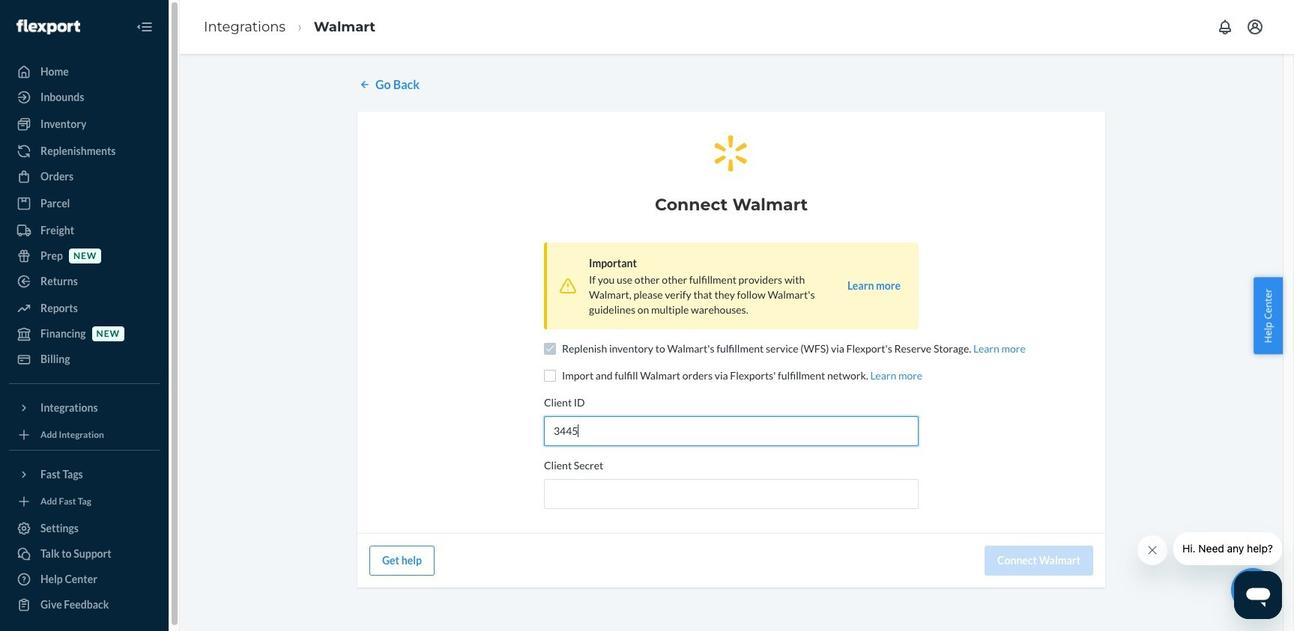 Task type: locate. For each thing, give the bounding box(es) containing it.
None checkbox
[[544, 343, 556, 355], [544, 370, 556, 382], [544, 343, 556, 355], [544, 370, 556, 382]]

None text field
[[544, 417, 919, 447]]

open notifications image
[[1216, 18, 1234, 36]]

breadcrumbs navigation
[[192, 5, 388, 49]]

None password field
[[544, 480, 919, 510]]



Task type: vqa. For each thing, say whether or not it's contained in the screenshot.
0
no



Task type: describe. For each thing, give the bounding box(es) containing it.
close navigation image
[[136, 18, 154, 36]]

ojiud image
[[1242, 579, 1264, 601]]

flexport logo image
[[16, 19, 80, 34]]

open account menu image
[[1246, 18, 1264, 36]]



